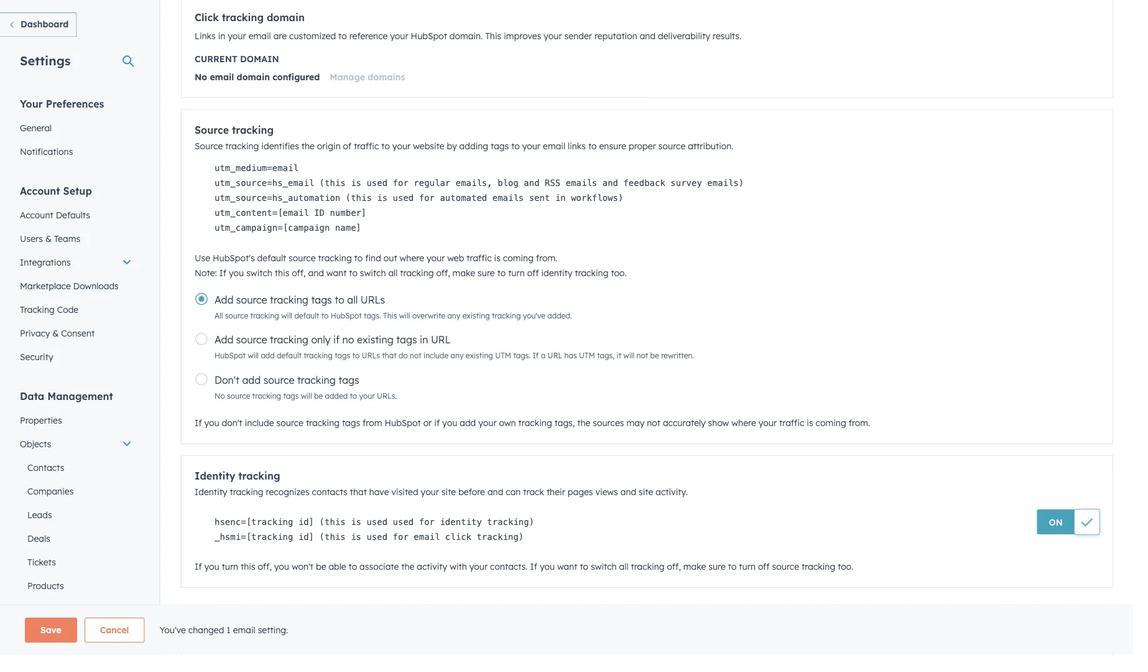 Task type: describe. For each thing, give the bounding box(es) containing it.
notifications
[[20, 146, 73, 157]]

integrations button
[[12, 250, 139, 274]]

default inside add source tracking only if no existing tags in url hubspot will add default tracking tags to urls that do not include any existing utm tags. if a url has utm tags, it will not be rewritten.
[[277, 351, 302, 360]]

source inside source tracking source tracking identifies the origin of traffic to your website by adding tags to your email links to ensure proper source attribution.
[[659, 140, 686, 151]]

used down have
[[367, 517, 388, 527]]

general
[[20, 122, 52, 133]]

urls.
[[377, 391, 397, 400]]

use hubspot's default source tracking to find out where your web traffic is coming from. note: if you switch this off, and want to switch all tracking off, make sure to turn off identity tracking too.
[[195, 252, 627, 278]]

tags up do
[[396, 333, 417, 346]]

the inside source tracking source tracking identifies the origin of traffic to your website by adding tags to your email links to ensure proper source attribution.
[[302, 140, 315, 151]]

2 vertical spatial all
[[619, 561, 629, 572]]

no inside don't add source tracking tags no source tracking tags will be added to your urls.
[[215, 391, 225, 400]]

id
[[314, 208, 325, 218]]

2 site from the left
[[639, 487, 654, 497]]

you left the don't
[[204, 417, 219, 428]]

1 horizontal spatial off
[[758, 561, 770, 572]]

links in your email are customized to reference your hubspot domain. this improves your sender reputation and deliverability results.
[[195, 30, 742, 41]]

urls inside add source tracking tags to all urls all source tracking will default to hubspot tags. this will overwrite any existing tracking you've added.
[[361, 293, 385, 306]]

2 vertical spatial traffic
[[780, 417, 805, 428]]

1 horizontal spatial url
[[548, 351, 563, 360]]

be inside add source tracking only if no existing tags in url hubspot will add default tracking tags to urls that do not include any existing utm tags. if a url has utm tags, it will not be rewritten.
[[651, 351, 659, 360]]

off inside use hubspot's default source tracking to find out where your web traffic is coming from. note: if you switch this off, and want to switch all tracking off, make sure to turn off identity tracking too.
[[527, 267, 539, 278]]

own
[[499, 417, 516, 428]]

tags. inside add source tracking only if no existing tags in url hubspot will add default tracking tags to urls that do not include any existing utm tags. if a url has utm tags, it will not be rewritten.
[[514, 351, 531, 360]]

0 horizontal spatial switch
[[246, 267, 272, 278]]

notifications link
[[12, 140, 139, 163]]

marketplace
[[20, 280, 71, 291]]

hubspot left 'domain.'
[[411, 30, 447, 41]]

to inside add source tracking only if no existing tags in url hubspot will add default tracking tags to urls that do not include any existing utm tags. if a url has utm tags, it will not be rewritten.
[[352, 351, 360, 360]]

if you turn this off, you won't be able to associate the activity with your contacts. if you want to switch all tracking off, make sure to turn off source tracking too.
[[195, 561, 854, 572]]

name]
[[335, 223, 361, 233]]

1
[[227, 625, 231, 636]]

& for privacy
[[52, 328, 59, 338]]

your
[[20, 97, 43, 110]]

only
[[311, 333, 331, 346]]

2 horizontal spatial turn
[[739, 561, 756, 572]]

2 identity from the top
[[195, 487, 227, 497]]

traffic inside use hubspot's default source tracking to find out where your web traffic is coming from. note: if you switch this off, and want to switch all tracking off, make sure to turn off identity tracking too.
[[467, 252, 492, 263]]

tags. inside add source tracking tags to all urls all source tracking will default to hubspot tags. this will overwrite any existing tracking you've added.
[[364, 311, 381, 320]]

1 vertical spatial coming
[[816, 417, 847, 428]]

cancel button
[[84, 618, 145, 643]]

utm_source=hs_email
[[215, 178, 314, 188]]

include inside add source tracking only if no existing tags in url hubspot will add default tracking tags to urls that do not include any existing utm tags. if a url has utm tags, it will not be rewritten.
[[424, 351, 449, 360]]

make inside use hubspot's default source tracking to find out where your web traffic is coming from. note: if you switch this off, and want to switch all tracking off, make sure to turn off identity tracking too.
[[453, 267, 475, 278]]

marketplace downloads
[[20, 280, 119, 291]]

setup
[[63, 184, 92, 197]]

and up the workflows)
[[603, 178, 618, 188]]

security
[[20, 351, 53, 362]]

account for account setup
[[20, 184, 60, 197]]

don't
[[222, 417, 243, 428]]

no
[[343, 333, 354, 346]]

and left can
[[488, 487, 504, 497]]

used up associate
[[367, 532, 388, 542]]

1 vertical spatial where
[[732, 417, 756, 428]]

data management
[[20, 390, 113, 402]]

be inside don't add source tracking tags no source tracking tags will be added to your urls.
[[314, 391, 323, 400]]

traffic inside source tracking source tracking identifies the origin of traffic to your website by adding tags to your email links to ensure proper source attribution.
[[354, 140, 379, 151]]

(this up id
[[320, 178, 346, 188]]

add source tracking tags to all urls all source tracking will default to hubspot tags. this will overwrite any existing tracking you've added.
[[215, 293, 572, 320]]

you left won't at the bottom left
[[274, 561, 289, 572]]

all
[[215, 311, 223, 320]]

your left sender on the top of the page
[[544, 30, 562, 41]]

add for add source tracking only if no existing tags in url
[[215, 333, 234, 346]]

2 source from the top
[[195, 140, 223, 151]]

used down regular
[[393, 193, 414, 203]]

properties link
[[12, 408, 139, 432]]

automated
[[440, 193, 487, 203]]

0 vertical spatial tracking)
[[487, 517, 535, 527]]

improves
[[504, 30, 541, 41]]

hsenc=[tracking id] (this is used used for identity tracking) _hsmi=[tracking id] (this is used for email click tracking)
[[215, 517, 535, 542]]

changed
[[188, 625, 224, 636]]

rewritten.
[[661, 351, 694, 360]]

account setup
[[20, 184, 92, 197]]

your preferences
[[20, 97, 104, 110]]

downloads
[[73, 280, 119, 291]]

& for users
[[45, 233, 52, 244]]

1 horizontal spatial the
[[401, 561, 415, 572]]

identity tracking identity tracking recognizes contacts that have visited your site before and can track their pages views and site activity.
[[195, 470, 688, 497]]

2 vertical spatial be
[[316, 561, 326, 572]]

deliverability
[[658, 30, 711, 41]]

marketplace downloads link
[[12, 274, 139, 298]]

0 vertical spatial in
[[218, 30, 225, 41]]

1 id] from the top
[[299, 517, 314, 527]]

tags, inside add source tracking only if no existing tags in url hubspot will add default tracking tags to urls that do not include any existing utm tags. if a url has utm tags, it will not be rewritten.
[[597, 351, 615, 360]]

proper
[[629, 140, 656, 151]]

in inside utm_medium=email utm_source=hs_email (this is used for regular emails, blog and rss emails and feedback survey emails) utm_source=hs_automation (this is used for automated emails sent in workflows) utm_content=[email id number] utm_campaign=[campaign name]
[[555, 193, 566, 203]]

1 vertical spatial tags,
[[555, 417, 575, 428]]

for up associate
[[393, 532, 409, 542]]

1 vertical spatial emails
[[493, 193, 524, 203]]

track
[[523, 487, 544, 497]]

utm_content=[email
[[215, 208, 309, 218]]

your inside identity tracking identity tracking recognizes contacts that have visited your site before and can track their pages views and site activity.
[[421, 487, 439, 497]]

from
[[363, 417, 382, 428]]

configured
[[273, 71, 320, 82]]

account defaults link
[[12, 203, 139, 227]]

your inside use hubspot's default source tracking to find out where your web traffic is coming from. note: if you switch this off, and want to switch all tracking off, make sure to turn off identity tracking too.
[[427, 252, 445, 263]]

0 horizontal spatial no
[[195, 71, 207, 82]]

utm_source=hs_automation
[[215, 193, 340, 203]]

products
[[27, 580, 64, 591]]

able
[[329, 561, 346, 572]]

to inside don't add source tracking tags no source tracking tags will be added to your urls.
[[350, 391, 357, 400]]

visited
[[392, 487, 418, 497]]

website
[[413, 140, 445, 151]]

1 vertical spatial from.
[[849, 417, 871, 428]]

add source tracking only if no existing tags in url hubspot will add default tracking tags to urls that do not include any existing utm tags. if a url has utm tags, it will not be rewritten.
[[215, 333, 694, 360]]

2 id] from the top
[[299, 532, 314, 542]]

have
[[369, 487, 389, 497]]

adding
[[459, 140, 488, 151]]

number]
[[330, 208, 367, 218]]

leads
[[27, 509, 52, 520]]

general link
[[12, 116, 139, 140]]

data management element
[[12, 389, 139, 655]]

feedback
[[624, 178, 666, 188]]

note:
[[195, 267, 217, 278]]

source inside add source tracking only if no existing tags in url hubspot will add default tracking tags to urls that do not include any existing utm tags. if a url has utm tags, it will not be rewritten.
[[236, 333, 267, 346]]

if inside use hubspot's default source tracking to find out where your web traffic is coming from. note: if you switch this off, and want to switch all tracking off, make sure to turn off identity tracking too.
[[219, 267, 227, 278]]

pages
[[568, 487, 593, 497]]

(this down contacts
[[320, 517, 346, 527]]

1 vertical spatial the
[[577, 417, 591, 428]]

reference
[[349, 30, 388, 41]]

with
[[450, 561, 467, 572]]

use
[[195, 252, 210, 263]]

if inside add source tracking only if no existing tags in url hubspot will add default tracking tags to urls that do not include any existing utm tags. if a url has utm tags, it will not be rewritten.
[[533, 351, 539, 360]]

tags inside add source tracking tags to all urls all source tracking will default to hubspot tags. this will overwrite any existing tracking you've added.
[[311, 293, 332, 306]]

domain for tracking
[[267, 11, 305, 24]]

you inside use hubspot's default source tracking to find out where your web traffic is coming from. note: if you switch this off, and want to switch all tracking off, make sure to turn off identity tracking too.
[[229, 267, 244, 278]]

(this up the number]
[[346, 193, 372, 203]]

hubspot's
[[213, 252, 255, 263]]

email inside source tracking source tracking identifies the origin of traffic to your website by adding tags to your email links to ensure proper source attribution.
[[543, 140, 566, 151]]

settings
[[20, 53, 71, 68]]

_hsmi=[tracking
[[215, 532, 293, 542]]

products link
[[12, 574, 139, 598]]

and right reputation
[[640, 30, 656, 41]]

tickets link
[[12, 550, 139, 574]]

click
[[445, 532, 472, 542]]

source inside use hubspot's default source tracking to find out where your web traffic is coming from. note: if you switch this off, and want to switch all tracking off, make sure to turn off identity tracking too.
[[289, 252, 316, 263]]

domain.
[[450, 30, 483, 41]]

web
[[447, 252, 464, 263]]

1 vertical spatial make
[[684, 561, 706, 572]]

domain for email
[[237, 71, 270, 82]]

not right it
[[637, 351, 648, 360]]

manage domains link
[[330, 71, 405, 82]]

your right show
[[759, 417, 777, 428]]

for left regular
[[393, 178, 409, 188]]

add for tracking
[[261, 351, 275, 360]]

0 vertical spatial this
[[485, 30, 502, 41]]

views
[[596, 487, 618, 497]]

manage domains
[[330, 71, 405, 82]]

0 horizontal spatial include
[[245, 417, 274, 428]]

tags left added
[[283, 391, 299, 400]]

account defaults
[[20, 209, 90, 220]]

add inside don't add source tracking tags no source tracking tags will be added to your urls.
[[242, 374, 261, 386]]

2 vertical spatial existing
[[466, 351, 493, 360]]

email down current
[[210, 71, 234, 82]]

tracking code link
[[12, 298, 139, 321]]

urls inside add source tracking only if no existing tags in url hubspot will add default tracking tags to urls that do not include any existing utm tags. if a url has utm tags, it will not be rewritten.
[[362, 351, 380, 360]]



Task type: locate. For each thing, give the bounding box(es) containing it.
identity up the click
[[440, 517, 482, 527]]

1 vertical spatial too.
[[838, 561, 854, 572]]

from. inside use hubspot's default source tracking to find out where your web traffic is coming from. note: if you switch this off, and want to switch all tracking off, make sure to turn off identity tracking too.
[[536, 252, 558, 263]]

this inside add source tracking tags to all urls all source tracking will default to hubspot tags. this will overwrite any existing tracking you've added.
[[383, 311, 397, 320]]

0 horizontal spatial off
[[527, 267, 539, 278]]

a
[[541, 351, 546, 360]]

tags inside source tracking source tracking identifies the origin of traffic to your website by adding tags to your email links to ensure proper source attribution.
[[491, 140, 509, 151]]

be left rewritten.
[[651, 351, 659, 360]]

add inside add source tracking only if no existing tags in url hubspot will add default tracking tags to urls that do not include any existing utm tags. if a url has utm tags, it will not be rewritten.
[[215, 333, 234, 346]]

add up all
[[215, 293, 234, 306]]

0 vertical spatial existing
[[463, 311, 490, 320]]

tags, left it
[[597, 351, 615, 360]]

url down overwrite
[[431, 333, 451, 346]]

0 vertical spatial include
[[424, 351, 449, 360]]

if left "no" in the left bottom of the page
[[333, 333, 340, 346]]

1 horizontal spatial in
[[420, 333, 428, 346]]

this down _hsmi=[tracking
[[241, 561, 256, 572]]

1 vertical spatial any
[[451, 351, 464, 360]]

where right out
[[400, 252, 424, 263]]

0 vertical spatial add
[[261, 351, 275, 360]]

your
[[228, 30, 246, 41], [390, 30, 409, 41], [544, 30, 562, 41], [392, 140, 411, 151], [522, 140, 541, 151], [427, 252, 445, 263], [359, 391, 375, 400], [479, 417, 497, 428], [759, 417, 777, 428], [421, 487, 439, 497], [470, 561, 488, 572]]

add up don't add source tracking tags no source tracking tags will be added to your urls.
[[261, 351, 275, 360]]

add for add source tracking tags to all urls
[[215, 293, 234, 306]]

0 vertical spatial off
[[527, 267, 539, 278]]

emails,
[[456, 178, 493, 188]]

email left 'links' at right top
[[543, 140, 566, 151]]

identity up added.
[[542, 267, 573, 278]]

2 horizontal spatial the
[[577, 417, 591, 428]]

tags. left "a"
[[514, 351, 531, 360]]

your left web
[[427, 252, 445, 263]]

your left website
[[392, 140, 411, 151]]

any inside add source tracking tags to all urls all source tracking will default to hubspot tags. this will overwrite any existing tracking you've added.
[[448, 311, 461, 320]]

links
[[195, 30, 216, 41]]

and down id
[[308, 267, 324, 278]]

1 vertical spatial source
[[195, 140, 223, 151]]

0 vertical spatial add
[[215, 293, 234, 306]]

1 vertical spatial domain
[[240, 54, 279, 64]]

&
[[45, 233, 52, 244], [52, 328, 59, 338]]

tags up only
[[311, 293, 332, 306]]

0 vertical spatial coming
[[503, 252, 534, 263]]

rss
[[545, 178, 561, 188]]

1 horizontal spatial switch
[[360, 267, 386, 278]]

will
[[281, 311, 292, 320], [399, 311, 410, 320], [248, 351, 259, 360], [624, 351, 635, 360], [301, 391, 312, 400]]

this down utm_campaign=[campaign
[[275, 267, 290, 278]]

1 horizontal spatial this
[[485, 30, 502, 41]]

0 horizontal spatial the
[[302, 140, 315, 151]]

domain up no email domain configured
[[240, 54, 279, 64]]

tags up added
[[339, 374, 359, 386]]

2 vertical spatial in
[[420, 333, 428, 346]]

1 utm from the left
[[495, 351, 511, 360]]

1 vertical spatial account
[[20, 209, 53, 220]]

0 vertical spatial tags.
[[364, 311, 381, 320]]

include right do
[[424, 351, 449, 360]]

used down visited
[[393, 517, 414, 527]]

you right or
[[442, 417, 457, 428]]

0 horizontal spatial this
[[241, 561, 256, 572]]

1 source from the top
[[195, 123, 229, 136]]

1 identity from the top
[[195, 470, 235, 482]]

0 vertical spatial want
[[327, 267, 347, 278]]

may
[[627, 417, 645, 428]]

0 horizontal spatial traffic
[[354, 140, 379, 151]]

contacts link
[[12, 456, 139, 479]]

urls left do
[[362, 351, 380, 360]]

0 vertical spatial urls
[[361, 293, 385, 306]]

1 vertical spatial add
[[242, 374, 261, 386]]

out
[[384, 252, 397, 263]]

include right the don't
[[245, 417, 274, 428]]

0 horizontal spatial where
[[400, 252, 424, 263]]

domain up are
[[267, 11, 305, 24]]

1 horizontal spatial if
[[434, 417, 440, 428]]

current domain
[[195, 54, 279, 64]]

0 vertical spatial domain
[[267, 11, 305, 24]]

are
[[274, 30, 287, 41]]

recognizes
[[266, 487, 310, 497]]

identity down the don't
[[195, 470, 235, 482]]

by
[[447, 140, 457, 151]]

hubspot up the don't on the bottom left of page
[[215, 351, 246, 360]]

no down current
[[195, 71, 207, 82]]

no email domain configured
[[195, 71, 320, 82]]

0 horizontal spatial turn
[[222, 561, 238, 572]]

where inside use hubspot's default source tracking to find out where your web traffic is coming from. note: if you switch this off, and want to switch all tracking off, make sure to turn off identity tracking too.
[[400, 252, 424, 263]]

the left origin
[[302, 140, 315, 151]]

0 horizontal spatial url
[[431, 333, 451, 346]]

save button
[[25, 618, 77, 643]]

this left overwrite
[[383, 311, 397, 320]]

be left added
[[314, 391, 323, 400]]

email inside hsenc=[tracking id] (this is used used for identity tracking) _hsmi=[tracking id] (this is used for email click tracking)
[[414, 532, 440, 542]]

1 vertical spatial this
[[383, 311, 397, 320]]

domain down 'current domain'
[[237, 71, 270, 82]]

deals link
[[12, 527, 139, 550]]

sure inside use hubspot's default source tracking to find out where your web traffic is coming from. note: if you switch this off, and want to switch all tracking off, make sure to turn off identity tracking too.
[[478, 267, 495, 278]]

all inside use hubspot's default source tracking to find out where your web traffic is coming from. note: if you switch this off, and want to switch all tracking off, make sure to turn off identity tracking too.
[[388, 267, 398, 278]]

email left are
[[249, 30, 271, 41]]

include
[[424, 351, 449, 360], [245, 417, 274, 428]]

hubspot inside add source tracking only if no existing tags in url hubspot will add default tracking tags to urls that do not include any existing utm tags. if a url has utm tags, it will not be rewritten.
[[215, 351, 246, 360]]

coming
[[503, 252, 534, 263], [816, 417, 847, 428]]

email right 1
[[233, 625, 256, 636]]

your right visited
[[421, 487, 439, 497]]

0 horizontal spatial all
[[347, 293, 358, 306]]

existing inside add source tracking tags to all urls all source tracking will default to hubspot tags. this will overwrite any existing tracking you've added.
[[463, 311, 490, 320]]

0 horizontal spatial tags,
[[555, 417, 575, 428]]

will inside don't add source tracking tags no source tracking tags will be added to your urls.
[[301, 391, 312, 400]]

this inside use hubspot's default source tracking to find out where your web traffic is coming from. note: if you switch this off, and want to switch all tracking off, make sure to turn off identity tracking too.
[[275, 267, 290, 278]]

in down overwrite
[[420, 333, 428, 346]]

no
[[195, 71, 207, 82], [215, 391, 225, 400]]

add inside add source tracking only if no existing tags in url hubspot will add default tracking tags to urls that do not include any existing utm tags. if a url has utm tags, it will not be rewritten.
[[261, 351, 275, 360]]

you right contacts.
[[540, 561, 555, 572]]

site left "before"
[[442, 487, 456, 497]]

if you don't include source tracking tags from hubspot or if you add your own tracking tags, the sources may not accurately show where your traffic is coming from.
[[195, 417, 871, 428]]

teams
[[54, 233, 80, 244]]

2 horizontal spatial in
[[555, 193, 566, 203]]

email
[[249, 30, 271, 41], [210, 71, 234, 82], [543, 140, 566, 151], [414, 532, 440, 542], [233, 625, 256, 636]]

customized
[[289, 30, 336, 41]]

utm right has
[[579, 351, 595, 360]]

emails)
[[708, 178, 744, 188]]

0 vertical spatial the
[[302, 140, 315, 151]]

1 vertical spatial include
[[245, 417, 274, 428]]

1 horizontal spatial emails
[[566, 178, 597, 188]]

used up the number]
[[367, 178, 388, 188]]

1 vertical spatial url
[[548, 351, 563, 360]]

2 horizontal spatial switch
[[591, 561, 617, 572]]

hubspot up "no" in the left bottom of the page
[[331, 311, 362, 320]]

0 vertical spatial from.
[[536, 252, 558, 263]]

hubspot left or
[[385, 417, 421, 428]]

on
[[1049, 517, 1063, 528]]

0 horizontal spatial in
[[218, 30, 225, 41]]

1 vertical spatial sure
[[709, 561, 726, 572]]

for down regular
[[419, 193, 435, 203]]

0 vertical spatial sure
[[478, 267, 495, 278]]

add for don't
[[460, 417, 476, 428]]

any inside add source tracking only if no existing tags in url hubspot will add default tracking tags to urls that do not include any existing utm tags. if a url has utm tags, it will not be rewritten.
[[451, 351, 464, 360]]

you've
[[160, 625, 186, 636]]

is inside use hubspot's default source tracking to find out where your web traffic is coming from. note: if you switch this off, and want to switch all tracking off, make sure to turn off identity tracking too.
[[494, 252, 501, 263]]

id] down recognizes at the left of the page
[[299, 517, 314, 527]]

click
[[195, 11, 219, 24]]

url right "a"
[[548, 351, 563, 360]]

utm_medium=email utm_source=hs_email (this is used for regular emails, blog and rss emails and feedback survey emails) utm_source=hs_automation (this is used for automated emails sent in workflows) utm_content=[email id number] utm_campaign=[campaign name]
[[215, 163, 744, 233]]

not right may
[[647, 417, 661, 428]]

identity inside hsenc=[tracking id] (this is used used for identity tracking) _hsmi=[tracking id] (this is used for email click tracking)
[[440, 517, 482, 527]]

1 vertical spatial &
[[52, 328, 59, 338]]

1 horizontal spatial traffic
[[467, 252, 492, 263]]

your right the reference
[[390, 30, 409, 41]]

1 vertical spatial off
[[758, 561, 770, 572]]

default inside use hubspot's default source tracking to find out where your web traffic is coming from. note: if you switch this off, and want to switch all tracking off, make sure to turn off identity tracking too.
[[257, 252, 286, 263]]

you down _hsmi=[tracking
[[204, 561, 219, 572]]

leads link
[[12, 503, 139, 527]]

want inside use hubspot's default source tracking to find out where your web traffic is coming from. note: if you switch this off, and want to switch all tracking off, make sure to turn off identity tracking too.
[[327, 267, 347, 278]]

workflows)
[[571, 193, 624, 203]]

2 vertical spatial domain
[[237, 71, 270, 82]]

1 vertical spatial be
[[314, 391, 323, 400]]

0 horizontal spatial from.
[[536, 252, 558, 263]]

your left own
[[479, 417, 497, 428]]

that inside add source tracking only if no existing tags in url hubspot will add default tracking tags to urls that do not include any existing utm tags. if a url has utm tags, it will not be rewritten.
[[382, 351, 397, 360]]

(this
[[320, 178, 346, 188], [346, 193, 372, 203], [320, 517, 346, 527], [320, 532, 346, 542]]

1 vertical spatial identity
[[195, 487, 227, 497]]

0 vertical spatial be
[[651, 351, 659, 360]]

want right contacts.
[[557, 561, 578, 572]]

1 horizontal spatial all
[[388, 267, 398, 278]]

1 horizontal spatial tags.
[[514, 351, 531, 360]]

1 horizontal spatial want
[[557, 561, 578, 572]]

to
[[338, 30, 347, 41], [382, 140, 390, 151], [511, 140, 520, 151], [589, 140, 597, 151], [354, 252, 363, 263], [349, 267, 358, 278], [497, 267, 506, 278], [335, 293, 345, 306], [321, 311, 329, 320], [352, 351, 360, 360], [350, 391, 357, 400], [349, 561, 357, 572], [580, 561, 589, 572], [728, 561, 737, 572]]

1 horizontal spatial utm
[[579, 351, 595, 360]]

your right with
[[470, 561, 488, 572]]

management
[[47, 390, 113, 402]]

add down all
[[215, 333, 234, 346]]

regular
[[414, 178, 451, 188]]

hsenc=[tracking
[[215, 517, 293, 527]]

id] up won't at the bottom left
[[299, 532, 314, 542]]

where right show
[[732, 417, 756, 428]]

your inside don't add source tracking tags no source tracking tags will be added to your urls.
[[359, 391, 375, 400]]

too. inside use hubspot's default source tracking to find out where your web traffic is coming from. note: if you switch this off, and want to switch all tracking off, make sure to turn off identity tracking too.
[[611, 267, 627, 278]]

in inside add source tracking only if no existing tags in url hubspot will add default tracking tags to urls that do not include any existing utm tags. if a url has utm tags, it will not be rewritten.
[[420, 333, 428, 346]]

1 vertical spatial default
[[295, 311, 319, 320]]

deals
[[27, 533, 50, 544]]

0 horizontal spatial if
[[333, 333, 340, 346]]

and
[[640, 30, 656, 41], [524, 178, 540, 188], [603, 178, 618, 188], [308, 267, 324, 278], [488, 487, 504, 497], [621, 487, 637, 497]]

1 vertical spatial if
[[434, 417, 440, 428]]

1 horizontal spatial tags,
[[597, 351, 615, 360]]

1 vertical spatial tracking)
[[477, 532, 524, 542]]

has
[[565, 351, 577, 360]]

2 utm from the left
[[579, 351, 595, 360]]

if right or
[[434, 417, 440, 428]]

add right the don't on the bottom left of page
[[242, 374, 261, 386]]

tags, left sources
[[555, 417, 575, 428]]

off,
[[292, 267, 306, 278], [436, 267, 450, 278], [258, 561, 272, 572], [667, 561, 681, 572]]

utm left "a"
[[495, 351, 511, 360]]

all inside add source tracking tags to all urls all source tracking will default to hubspot tags. this will overwrite any existing tracking you've added.
[[347, 293, 358, 306]]

0 vertical spatial account
[[20, 184, 60, 197]]

results.
[[713, 30, 742, 41]]

tracking) down can
[[487, 517, 535, 527]]

0 vertical spatial tags,
[[597, 351, 615, 360]]

add left own
[[460, 417, 476, 428]]

tags left from
[[342, 417, 360, 428]]

0 vertical spatial that
[[382, 351, 397, 360]]

privacy
[[20, 328, 50, 338]]

site
[[442, 487, 456, 497], [639, 487, 654, 497]]

2 add from the top
[[215, 333, 234, 346]]

utm_medium=email
[[215, 163, 299, 173]]

activity.
[[656, 487, 688, 497]]

identity up hsenc=[tracking
[[195, 487, 227, 497]]

site left activity. at bottom right
[[639, 487, 654, 497]]

not for or
[[647, 417, 661, 428]]

2 account from the top
[[20, 209, 53, 220]]

not
[[410, 351, 422, 360], [637, 351, 648, 360], [647, 417, 661, 428]]

turn
[[508, 267, 525, 278], [222, 561, 238, 572], [739, 561, 756, 572]]

you down hubspot's
[[229, 267, 244, 278]]

coming inside use hubspot's default source tracking to find out where your web traffic is coming from. note: if you switch this off, and want to switch all tracking off, make sure to turn off identity tracking too.
[[503, 252, 534, 263]]

0 horizontal spatial site
[[442, 487, 456, 497]]

0 vertical spatial default
[[257, 252, 286, 263]]

emails up the workflows)
[[566, 178, 597, 188]]

1 vertical spatial this
[[241, 561, 256, 572]]

account up users
[[20, 209, 53, 220]]

accurately
[[663, 417, 706, 428]]

urls down find in the left of the page
[[361, 293, 385, 306]]

1 account from the top
[[20, 184, 60, 197]]

0 vertical spatial id]
[[299, 517, 314, 527]]

0 vertical spatial any
[[448, 311, 461, 320]]

not for url
[[410, 351, 422, 360]]

1 horizontal spatial coming
[[816, 417, 847, 428]]

don't add source tracking tags no source tracking tags will be added to your urls.
[[215, 374, 397, 400]]

no down the don't on the bottom left of page
[[215, 391, 225, 400]]

0 vertical spatial url
[[431, 333, 451, 346]]

tags down "no" in the left bottom of the page
[[335, 351, 350, 360]]

not right do
[[410, 351, 422, 360]]

1 add from the top
[[215, 293, 234, 306]]

your preferences element
[[12, 97, 139, 163]]

or
[[423, 417, 432, 428]]

tracking code
[[20, 304, 79, 315]]

default
[[257, 252, 286, 263], [295, 311, 319, 320], [277, 351, 302, 360]]

your down click tracking domain
[[228, 30, 246, 41]]

0 horizontal spatial identity
[[440, 517, 482, 527]]

utm_campaign=[campaign
[[215, 223, 330, 233]]

id]
[[299, 517, 314, 527], [299, 532, 314, 542]]

(this up "able"
[[320, 532, 346, 542]]

default down utm_campaign=[campaign
[[257, 252, 286, 263]]

0 vertical spatial source
[[195, 123, 229, 136]]

preferences
[[46, 97, 104, 110]]

where
[[400, 252, 424, 263], [732, 417, 756, 428]]

1 horizontal spatial no
[[215, 391, 225, 400]]

0 vertical spatial if
[[333, 333, 340, 346]]

1 horizontal spatial turn
[[508, 267, 525, 278]]

if
[[219, 267, 227, 278], [533, 351, 539, 360], [195, 417, 202, 428], [195, 561, 202, 572], [530, 561, 538, 572]]

1 horizontal spatial identity
[[542, 267, 573, 278]]

and up the sent
[[524, 178, 540, 188]]

default inside add source tracking tags to all urls all source tracking will default to hubspot tags. this will overwrite any existing tracking you've added.
[[295, 311, 319, 320]]

1 site from the left
[[442, 487, 456, 497]]

0 horizontal spatial utm
[[495, 351, 511, 360]]

utm
[[495, 351, 511, 360], [579, 351, 595, 360]]

dashboard link
[[0, 12, 77, 37]]

switch
[[246, 267, 272, 278], [360, 267, 386, 278], [591, 561, 617, 572]]

used
[[367, 178, 388, 188], [393, 193, 414, 203], [367, 517, 388, 527], [393, 517, 414, 527], [367, 532, 388, 542]]

your left urls.
[[359, 391, 375, 400]]

your left 'links' at right top
[[522, 140, 541, 151]]

all
[[388, 267, 398, 278], [347, 293, 358, 306], [619, 561, 629, 572]]

0 vertical spatial too.
[[611, 267, 627, 278]]

existing
[[463, 311, 490, 320], [357, 333, 394, 346], [466, 351, 493, 360]]

tags right adding
[[491, 140, 509, 151]]

click tracking domain
[[195, 11, 305, 24]]

want down name]
[[327, 267, 347, 278]]

that left do
[[382, 351, 397, 360]]

1 vertical spatial traffic
[[467, 252, 492, 263]]

ensure
[[599, 140, 627, 151]]

default up only
[[295, 311, 319, 320]]

1 vertical spatial existing
[[357, 333, 394, 346]]

0 vertical spatial no
[[195, 71, 207, 82]]

turn inside use hubspot's default source tracking to find out where your web traffic is coming from. note: if you switch this off, and want to switch all tracking off, make sure to turn off identity tracking too.
[[508, 267, 525, 278]]

and inside use hubspot's default source tracking to find out where your web traffic is coming from. note: if you switch this off, and want to switch all tracking off, make sure to turn off identity tracking too.
[[308, 267, 324, 278]]

origin
[[317, 140, 341, 151]]

any right overwrite
[[448, 311, 461, 320]]

you've
[[523, 311, 546, 320]]

sent
[[529, 193, 550, 203]]

0 horizontal spatial want
[[327, 267, 347, 278]]

account up account defaults
[[20, 184, 60, 197]]

emails down blog
[[493, 193, 524, 203]]

for down identity tracking identity tracking recognizes contacts that have visited your site before and can track their pages views and site activity.
[[419, 517, 435, 527]]

tracking
[[20, 304, 55, 315]]

users & teams
[[20, 233, 80, 244]]

& right users
[[45, 233, 52, 244]]

1 vertical spatial id]
[[299, 532, 314, 542]]

0 horizontal spatial make
[[453, 267, 475, 278]]

add inside add source tracking tags to all urls all source tracking will default to hubspot tags. this will overwrite any existing tracking you've added.
[[215, 293, 234, 306]]

1 horizontal spatial include
[[424, 351, 449, 360]]

0 vertical spatial this
[[275, 267, 290, 278]]

account setup element
[[12, 184, 139, 369]]

for
[[393, 178, 409, 188], [419, 193, 435, 203], [419, 517, 435, 527], [393, 532, 409, 542]]

and right the views
[[621, 487, 637, 497]]

this
[[275, 267, 290, 278], [241, 561, 256, 572]]

account for account defaults
[[20, 209, 53, 220]]

if inside add source tracking only if no existing tags in url hubspot will add default tracking tags to urls that do not include any existing utm tags. if a url has utm tags, it will not be rewritten.
[[333, 333, 340, 346]]

in
[[218, 30, 225, 41], [555, 193, 566, 203], [420, 333, 428, 346]]

companies link
[[12, 479, 139, 503]]

that inside identity tracking identity tracking recognizes contacts that have visited your site before and can track their pages views and site activity.
[[350, 487, 367, 497]]

1 horizontal spatial too.
[[838, 561, 854, 572]]

consent
[[61, 328, 95, 338]]

0 vertical spatial traffic
[[354, 140, 379, 151]]

identity inside use hubspot's default source tracking to find out where your web traffic is coming from. note: if you switch this off, and want to switch all tracking off, make sure to turn off identity tracking too.
[[542, 267, 573, 278]]

setting.
[[258, 625, 288, 636]]

0 vertical spatial make
[[453, 267, 475, 278]]

hubspot inside add source tracking tags to all urls all source tracking will default to hubspot tags. this will overwrite any existing tracking you've added.
[[331, 311, 362, 320]]



Task type: vqa. For each thing, say whether or not it's contained in the screenshot.
the bottom Account
yes



